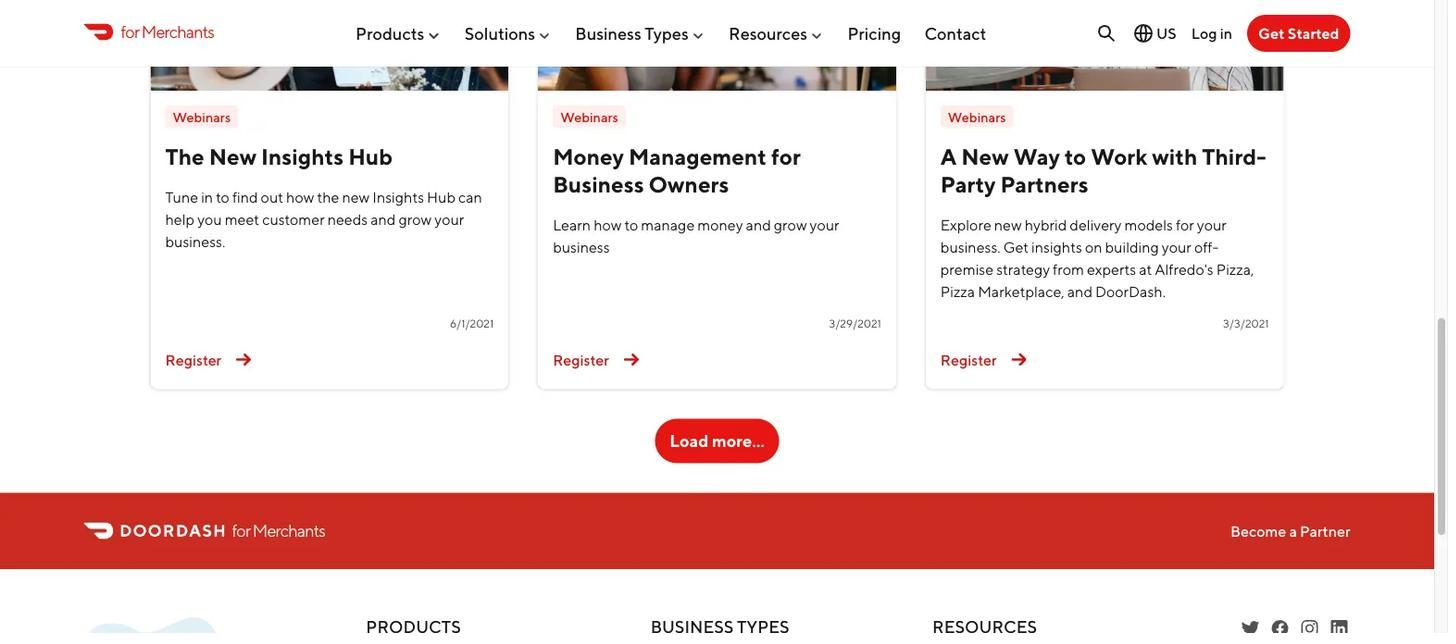 Task type: locate. For each thing, give the bounding box(es) containing it.
to left find
[[216, 188, 230, 206]]

log in
[[1192, 24, 1233, 42]]

more...
[[712, 431, 765, 451]]

0 vertical spatial insights
[[261, 144, 344, 170]]

0 horizontal spatial for merchants
[[121, 22, 214, 41]]

experts
[[1087, 260, 1137, 278]]

insights
[[261, 144, 344, 170], [373, 188, 424, 206]]

new left hybrid
[[995, 216, 1022, 234]]

types
[[645, 23, 689, 43]]

arrow right image
[[229, 345, 259, 375], [617, 345, 646, 375], [1004, 345, 1034, 375]]

0 vertical spatial new
[[342, 188, 370, 206]]

management
[[629, 144, 767, 170]]

for merchants inside for merchants link
[[121, 22, 214, 41]]

3 webinars from the left
[[948, 109, 1006, 125]]

0 vertical spatial in
[[1220, 24, 1233, 42]]

manage
[[641, 216, 695, 234]]

party
[[941, 171, 996, 198]]

for merchants link
[[84, 19, 214, 44]]

solutions
[[465, 23, 535, 43]]

1 vertical spatial in
[[201, 188, 213, 206]]

1 webinars link from the left
[[165, 106, 238, 128]]

1 vertical spatial how
[[594, 216, 622, 234]]

learn
[[553, 216, 591, 234]]

2 horizontal spatial register
[[941, 351, 997, 368]]

out
[[261, 188, 283, 206]]

the
[[165, 144, 204, 170]]

merchants
[[141, 22, 214, 41], [253, 521, 325, 541]]

to left manage
[[625, 216, 638, 234]]

0 horizontal spatial how
[[286, 188, 314, 206]]

2 horizontal spatial webinars link
[[941, 106, 1014, 128]]

and
[[371, 210, 396, 228], [746, 216, 771, 234], [1068, 283, 1093, 300]]

1 horizontal spatial new
[[995, 216, 1022, 234]]

mx - lc-menu-tips-hero-1208x1080 image
[[151, 0, 509, 91]]

1 horizontal spatial in
[[1220, 24, 1233, 42]]

3/3/2021
[[1224, 317, 1269, 330]]

new
[[342, 188, 370, 206], [995, 216, 1022, 234]]

new up find
[[209, 144, 257, 170]]

1 horizontal spatial business.
[[941, 238, 1001, 256]]

2 new from the left
[[962, 144, 1009, 170]]

3 webinars link from the left
[[941, 106, 1014, 128]]

1 horizontal spatial to
[[625, 216, 638, 234]]

and inside explore new hybrid delivery models for your business. get insights on building your off- premise strategy from experts at alfredo's pizza, pizza marketplace, and doordash.
[[1068, 283, 1093, 300]]

in up you at the left top of page
[[201, 188, 213, 206]]

1 horizontal spatial for merchants
[[232, 521, 325, 541]]

business.
[[165, 233, 225, 250], [941, 238, 1001, 256]]

to for business
[[625, 216, 638, 234]]

0 horizontal spatial register
[[165, 351, 222, 368]]

0 horizontal spatial webinars
[[173, 109, 231, 125]]

insights right the the
[[373, 188, 424, 206]]

become a partner link
[[1231, 522, 1351, 540]]

1 vertical spatial for merchants
[[232, 521, 325, 541]]

2 arrow right image from the left
[[617, 345, 646, 375]]

0 horizontal spatial hub
[[348, 144, 393, 170]]

webinars for the
[[173, 109, 231, 125]]

get up strategy
[[1004, 238, 1029, 256]]

and right money
[[746, 216, 771, 234]]

register for money management for business owners
[[553, 351, 609, 368]]

resources
[[729, 23, 808, 43]]

in for log
[[1220, 24, 1233, 42]]

webinars up the
[[173, 109, 231, 125]]

0 vertical spatial for merchants
[[121, 22, 214, 41]]

1 horizontal spatial webinars
[[560, 109, 619, 125]]

how
[[286, 188, 314, 206], [594, 216, 622, 234]]

your
[[435, 210, 464, 228], [810, 216, 840, 234], [1197, 216, 1227, 234], [1162, 238, 1192, 256]]

and inside learn how to manage money and grow your business
[[746, 216, 771, 234]]

can
[[459, 188, 482, 206]]

0 horizontal spatial to
[[216, 188, 230, 206]]

and down 'from'
[[1068, 283, 1093, 300]]

a new way to work with third- party partners
[[941, 144, 1267, 198]]

started
[[1288, 25, 1340, 42]]

grow right needs
[[399, 210, 432, 228]]

business left types
[[575, 23, 642, 43]]

2 register from the left
[[553, 351, 609, 368]]

grow
[[399, 210, 432, 228], [774, 216, 807, 234]]

for inside 'money management for business owners'
[[771, 144, 801, 170]]

1 vertical spatial business
[[553, 171, 644, 198]]

to
[[1065, 144, 1087, 170], [216, 188, 230, 206], [625, 216, 638, 234]]

business. down you at the left top of page
[[165, 233, 225, 250]]

2 horizontal spatial webinars
[[948, 109, 1006, 125]]

linkedin link
[[1329, 618, 1351, 634]]

1 horizontal spatial merchants
[[253, 521, 325, 541]]

to right the way in the top of the page
[[1065, 144, 1087, 170]]

to inside tune in to find out how the new insights hub can help you meet customer needs and grow your business.
[[216, 188, 230, 206]]

in
[[1220, 24, 1233, 42], [201, 188, 213, 206]]

0 vertical spatial get
[[1259, 25, 1285, 42]]

pricing link
[[848, 16, 901, 51]]

in right log
[[1220, 24, 1233, 42]]

how inside tune in to find out how the new insights hub can help you meet customer needs and grow your business.
[[286, 188, 314, 206]]

insights up the the
[[261, 144, 344, 170]]

webinars link for a
[[941, 106, 1014, 128]]

0 horizontal spatial arrow right image
[[229, 345, 259, 375]]

0 horizontal spatial business.
[[165, 233, 225, 250]]

to inside learn how to manage money and grow your business
[[625, 216, 638, 234]]

a
[[941, 144, 957, 170]]

new inside tune in to find out how the new insights hub can help you meet customer needs and grow your business.
[[342, 188, 370, 206]]

new up the party
[[962, 144, 1009, 170]]

1 horizontal spatial and
[[746, 216, 771, 234]]

new inside a new way to work with third- party partners
[[962, 144, 1009, 170]]

new for a
[[962, 144, 1009, 170]]

1 vertical spatial merchants
[[253, 521, 325, 541]]

0 horizontal spatial and
[[371, 210, 396, 228]]

get left 'started'
[[1259, 25, 1285, 42]]

3 arrow right image from the left
[[1004, 345, 1034, 375]]

2 webinars link from the left
[[553, 106, 626, 128]]

3 register from the left
[[941, 351, 997, 368]]

business. up premise
[[941, 238, 1001, 256]]

hub left can
[[427, 188, 456, 206]]

tune
[[165, 188, 198, 206]]

register for a new way to work with third- party partners
[[941, 351, 997, 368]]

arrow right image for money management for business owners
[[617, 345, 646, 375]]

1 horizontal spatial arrow right image
[[617, 345, 646, 375]]

1 register from the left
[[165, 351, 222, 368]]

how inside learn how to manage money and grow your business
[[594, 216, 622, 234]]

contact link
[[925, 16, 987, 51]]

2 horizontal spatial and
[[1068, 283, 1093, 300]]

new up needs
[[342, 188, 370, 206]]

0 horizontal spatial get
[[1004, 238, 1029, 256]]

your inside tune in to find out how the new insights hub can help you meet customer needs and grow your business.
[[435, 210, 464, 228]]

0 vertical spatial hub
[[348, 144, 393, 170]]

partners
[[1001, 171, 1089, 198]]

0 horizontal spatial new
[[342, 188, 370, 206]]

load more... button
[[655, 419, 780, 464]]

1 horizontal spatial hub
[[427, 188, 456, 206]]

0 horizontal spatial grow
[[399, 210, 432, 228]]

2 horizontal spatial arrow right image
[[1004, 345, 1034, 375]]

webinars link for the
[[165, 106, 238, 128]]

pizza,
[[1217, 260, 1254, 278]]

strategy
[[997, 260, 1050, 278]]

0 vertical spatial how
[[286, 188, 314, 206]]

0 vertical spatial to
[[1065, 144, 1087, 170]]

1 horizontal spatial register
[[553, 351, 609, 368]]

explore
[[941, 216, 992, 234]]

business inside 'money management for business owners'
[[553, 171, 644, 198]]

for
[[121, 22, 139, 41], [771, 144, 801, 170], [1176, 216, 1195, 234], [232, 521, 250, 541]]

1 horizontal spatial how
[[594, 216, 622, 234]]

and right needs
[[371, 210, 396, 228]]

us
[[1157, 25, 1177, 42]]

facebook image
[[1269, 618, 1292, 634]]

grow inside tune in to find out how the new insights hub can help you meet customer needs and grow your business.
[[399, 210, 432, 228]]

0 horizontal spatial in
[[201, 188, 213, 206]]

money
[[698, 216, 743, 234]]

1 vertical spatial insights
[[373, 188, 424, 206]]

new
[[209, 144, 257, 170], [962, 144, 1009, 170]]

webinars link up a
[[941, 106, 1014, 128]]

webinars link up money
[[553, 106, 626, 128]]

to inside a new way to work with third- party partners
[[1065, 144, 1087, 170]]

how up business
[[594, 216, 622, 234]]

webinars up money
[[560, 109, 619, 125]]

2 vertical spatial to
[[625, 216, 638, 234]]

how up customer
[[286, 188, 314, 206]]

business. inside tune in to find out how the new insights hub can help you meet customer needs and grow your business.
[[165, 233, 225, 250]]

business
[[575, 23, 642, 43], [553, 171, 644, 198]]

0 horizontal spatial merchants
[[141, 22, 214, 41]]

business down money
[[553, 171, 644, 198]]

1 horizontal spatial grow
[[774, 216, 807, 234]]

1 vertical spatial get
[[1004, 238, 1029, 256]]

0 vertical spatial business
[[575, 23, 642, 43]]

1 vertical spatial to
[[216, 188, 230, 206]]

webinars up a
[[948, 109, 1006, 125]]

arrow right image for a new way to work with third- party partners
[[1004, 345, 1034, 375]]

grow right money
[[774, 216, 807, 234]]

in for tune
[[201, 188, 213, 206]]

webinars
[[173, 109, 231, 125], [560, 109, 619, 125], [948, 109, 1006, 125]]

1 arrow right image from the left
[[229, 345, 259, 375]]

1 horizontal spatial new
[[962, 144, 1009, 170]]

business. inside explore new hybrid delivery models for your business. get insights on building your off- premise strategy from experts at alfredo's pizza, pizza marketplace, and doordash.
[[941, 238, 1001, 256]]

hub
[[348, 144, 393, 170], [427, 188, 456, 206]]

hub up needs
[[348, 144, 393, 170]]

1 horizontal spatial webinars link
[[553, 106, 626, 128]]

0 horizontal spatial webinars link
[[165, 106, 238, 128]]

webinars for a
[[948, 109, 1006, 125]]

1 vertical spatial new
[[995, 216, 1022, 234]]

become a partner
[[1231, 522, 1351, 540]]

get
[[1259, 25, 1285, 42], [1004, 238, 1029, 256]]

0 horizontal spatial new
[[209, 144, 257, 170]]

contact
[[925, 23, 987, 43]]

1 vertical spatial hub
[[427, 188, 456, 206]]

for merchants
[[121, 22, 214, 41], [232, 521, 325, 541]]

webinars link for money
[[553, 106, 626, 128]]

get started button
[[1248, 15, 1351, 52]]

building
[[1105, 238, 1159, 256]]

a
[[1290, 522, 1297, 540]]

alfredo's
[[1155, 260, 1214, 278]]

1 new from the left
[[209, 144, 257, 170]]

1 webinars from the left
[[173, 109, 231, 125]]

products
[[356, 23, 425, 43]]

instagram link
[[1299, 618, 1321, 634]]

in inside tune in to find out how the new insights hub can help you meet customer needs and grow your business.
[[201, 188, 213, 206]]

needs
[[328, 210, 368, 228]]

insights
[[1032, 238, 1083, 256]]

hybrid
[[1025, 216, 1067, 234]]

2 webinars from the left
[[560, 109, 619, 125]]

2 horizontal spatial to
[[1065, 144, 1087, 170]]

1 horizontal spatial insights
[[373, 188, 424, 206]]

0 vertical spatial merchants
[[141, 22, 214, 41]]

money
[[553, 144, 624, 170]]

webinars link up the
[[165, 106, 238, 128]]

resources link
[[729, 16, 824, 51]]

1 horizontal spatial get
[[1259, 25, 1285, 42]]

register
[[165, 351, 222, 368], [553, 351, 609, 368], [941, 351, 997, 368]]



Task type: describe. For each thing, give the bounding box(es) containing it.
hub inside tune in to find out how the new insights hub can help you meet customer needs and grow your business.
[[427, 188, 456, 206]]

meet
[[225, 210, 259, 228]]

for inside explore new hybrid delivery models for your business. get insights on building your off- premise strategy from experts at alfredo's pizza, pizza marketplace, and doordash.
[[1176, 216, 1195, 234]]

load more...
[[670, 431, 765, 451]]

solutions link
[[465, 16, 552, 51]]

premise
[[941, 260, 994, 278]]

doordash.
[[1096, 283, 1166, 300]]

the new insights hub
[[165, 144, 393, 170]]

third-
[[1202, 144, 1267, 170]]

partner
[[1300, 522, 1351, 540]]

globe line image
[[1133, 22, 1155, 44]]

owners
[[649, 171, 729, 198]]

learn how to manage money and grow your business
[[553, 216, 840, 256]]

register for the new insights hub
[[165, 351, 222, 368]]

work
[[1091, 144, 1148, 170]]

customer
[[262, 210, 325, 228]]

twitter link
[[1240, 618, 1262, 634]]

help
[[165, 210, 195, 228]]

webinars for money
[[560, 109, 619, 125]]

merchants inside for merchants link
[[141, 22, 214, 41]]

arrow right image for the new insights hub
[[229, 345, 259, 375]]

business types link
[[575, 16, 706, 51]]

and inside tune in to find out how the new insights hub can help you meet customer needs and grow your business.
[[371, 210, 396, 228]]

webinar 1208x1080 business owners money mgmt v01.01 image
[[538, 0, 896, 91]]

doordash for merchants image
[[84, 618, 243, 634]]

at
[[1139, 260, 1152, 278]]

money management for business owners
[[553, 144, 801, 198]]

6/1/2021
[[450, 317, 494, 330]]

linkedin image
[[1329, 618, 1351, 634]]

with
[[1152, 144, 1198, 170]]

new for the
[[209, 144, 257, 170]]

products link
[[356, 16, 441, 51]]

to for hub
[[216, 188, 230, 206]]

your inside learn how to manage money and grow your business
[[810, 216, 840, 234]]

log
[[1192, 24, 1217, 42]]

off-
[[1195, 238, 1219, 256]]

from
[[1053, 260, 1085, 278]]

marketplace,
[[978, 283, 1065, 300]]

webinar 1208x1080 third party partners v01.01 image
[[926, 0, 1284, 91]]

0 horizontal spatial insights
[[261, 144, 344, 170]]

get started
[[1259, 25, 1340, 42]]

twitter image
[[1240, 618, 1262, 634]]

pizza
[[941, 283, 975, 300]]

become
[[1231, 522, 1287, 540]]

get inside explore new hybrid delivery models for your business. get insights on building your off- premise strategy from experts at alfredo's pizza, pizza marketplace, and doordash.
[[1004, 238, 1029, 256]]

grow inside learn how to manage money and grow your business
[[774, 216, 807, 234]]

on
[[1085, 238, 1103, 256]]

load
[[670, 431, 709, 451]]

the
[[317, 188, 339, 206]]

explore new hybrid delivery models for your business. get insights on building your off- premise strategy from experts at alfredo's pizza, pizza marketplace, and doordash.
[[941, 216, 1254, 300]]

pricing
[[848, 23, 901, 43]]

instagram image
[[1299, 618, 1321, 634]]

way
[[1014, 144, 1060, 170]]

tune in to find out how the new insights hub can help you meet customer needs and grow your business.
[[165, 188, 482, 250]]

new inside explore new hybrid delivery models for your business. get insights on building your off- premise strategy from experts at alfredo's pizza, pizza marketplace, and doordash.
[[995, 216, 1022, 234]]

delivery
[[1070, 216, 1122, 234]]

log in link
[[1192, 24, 1233, 42]]

insights inside tune in to find out how the new insights hub can help you meet customer needs and grow your business.
[[373, 188, 424, 206]]

find
[[232, 188, 258, 206]]

3/29/2021
[[829, 317, 882, 330]]

business
[[553, 238, 610, 256]]

business types
[[575, 23, 689, 43]]

models
[[1125, 216, 1173, 234]]

you
[[197, 210, 222, 228]]

get inside button
[[1259, 25, 1285, 42]]

facebook link
[[1269, 618, 1292, 634]]



Task type: vqa. For each thing, say whether or not it's contained in the screenshot.


